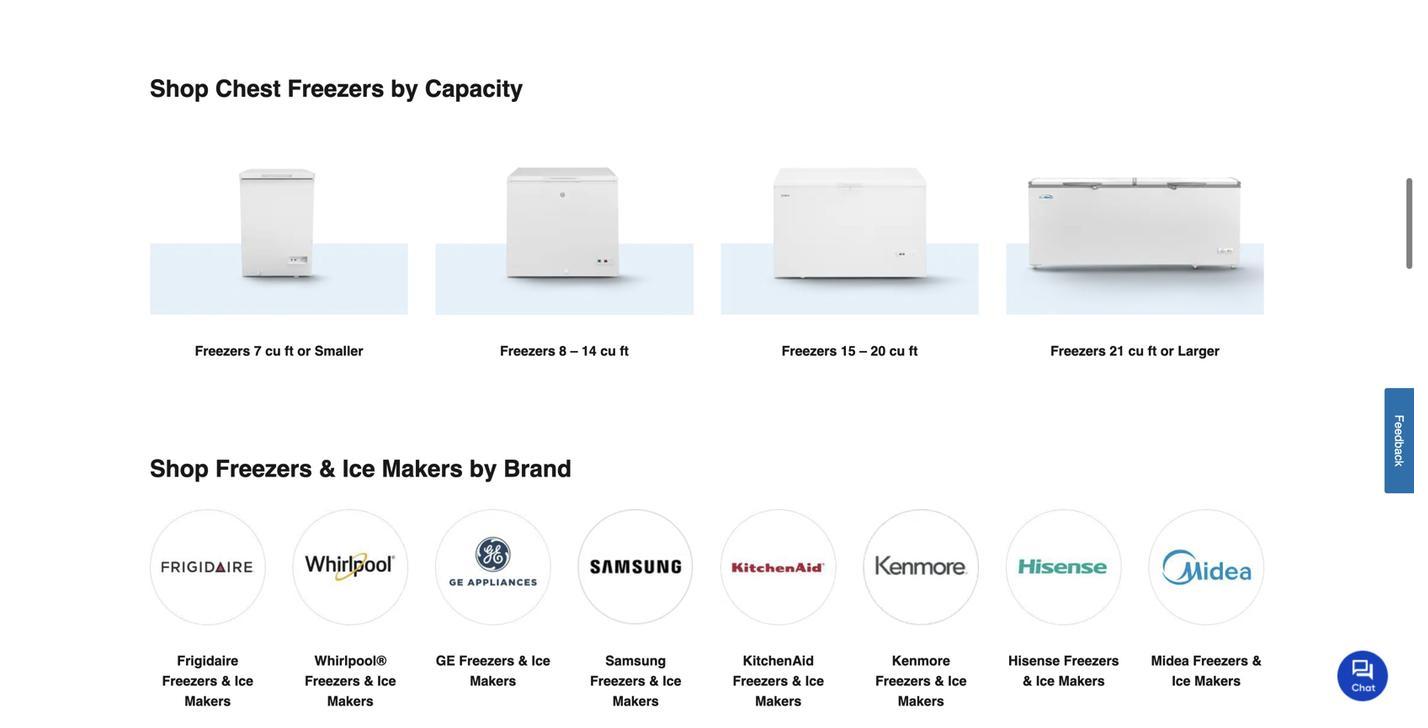 Task type: describe. For each thing, give the bounding box(es) containing it.
8
[[559, 343, 567, 359]]

freezers 8 – 14 cu ft
[[500, 343, 629, 359]]

& for samsung
[[649, 673, 659, 689]]

kenmore freezers & ice makers link
[[863, 509, 979, 713]]

21
[[1110, 343, 1125, 359]]

samsung freezers & ice makers
[[590, 653, 681, 709]]

chest
[[215, 75, 281, 102]]

makers for whirlpool® freezers & ice makers
[[327, 693, 374, 709]]

& for hisense
[[1023, 673, 1032, 689]]

& for kitchenaid
[[792, 673, 802, 689]]

kitchenaid freezers & ice makers
[[733, 653, 824, 709]]

freezers inside midea freezers & ice makers
[[1193, 653, 1249, 668]]

2 ft from the left
[[620, 343, 629, 359]]

cu inside freezers 8 – 14 cu ft link
[[600, 343, 616, 359]]

midea freezers & ice makers link
[[1149, 509, 1264, 713]]

freezers inside samsung freezers & ice makers
[[590, 673, 646, 689]]

ge
[[436, 653, 455, 668]]

ice for samsung
[[663, 673, 681, 689]]

capacity
[[425, 75, 523, 102]]

4 ft from the left
[[1148, 343, 1157, 359]]

whirlpool® freezers & ice makers
[[305, 653, 396, 709]]

freezers inside kenmore freezers & ice makers
[[876, 673, 931, 689]]

makers for shop freezers & ice makers by brand
[[382, 455, 463, 482]]

ice for kenmore
[[948, 673, 967, 689]]

freezers 15 – 20 cu ft
[[782, 343, 918, 359]]

ice for midea
[[1172, 673, 1191, 689]]

samsung logo. image
[[578, 509, 694, 625]]

ge freezers & ice makers link
[[435, 509, 551, 713]]

ice for whirlpool®
[[377, 673, 396, 689]]

frigidaire freezers & ice makers
[[162, 653, 253, 709]]

& for frigidaire
[[221, 673, 231, 689]]

freezers 15 – 20 cu ft link
[[721, 129, 979, 401]]

k
[[1393, 461, 1406, 467]]

7
[[254, 343, 261, 359]]

makers for hisense freezers & ice makers
[[1059, 673, 1105, 689]]

shop for shop chest freezers by capacity
[[150, 75, 209, 102]]

whirlpool®
[[314, 653, 386, 668]]

kitchenaid logo. image
[[721, 509, 836, 625]]

midea
[[1151, 653, 1189, 668]]

freezers inside whirlpool® freezers & ice makers
[[305, 673, 360, 689]]

& for kenmore
[[935, 673, 944, 689]]

0 horizontal spatial by
[[391, 75, 418, 102]]

whirlpool logo. image
[[293, 509, 408, 625]]

hisense
[[1008, 653, 1060, 668]]

15
[[841, 343, 856, 359]]

a white whirlpool chest freezer. image
[[721, 129, 979, 316]]

whirlpool® freezers & ice makers link
[[293, 509, 408, 713]]

or for smaller
[[297, 343, 311, 359]]

makers for ge freezers & ice makers
[[470, 673, 516, 689]]

chat invite button image
[[1338, 650, 1389, 701]]

freezers inside ge freezers & ice makers
[[459, 653, 514, 668]]

freezers inside frigidaire freezers & ice makers
[[162, 673, 217, 689]]

makers for kenmore freezers & ice makers
[[898, 693, 944, 709]]

shop freezers & ice makers by brand
[[150, 455, 572, 482]]

cu inside 'freezers 15 – 20 cu ft' link
[[890, 343, 905, 359]]

c
[[1393, 455, 1406, 461]]

kenmore freezers & ice makers
[[876, 653, 967, 709]]

samsung freezers & ice makers link
[[578, 509, 694, 713]]

ge freezers & ice makers
[[436, 653, 550, 689]]

f e e d b a c k button
[[1385, 388, 1414, 493]]

kitchenaid
[[743, 653, 814, 668]]



Task type: locate. For each thing, give the bounding box(es) containing it.
makers inside ge freezers & ice makers
[[470, 673, 516, 689]]

1 vertical spatial shop
[[150, 455, 209, 482]]

f
[[1393, 415, 1406, 422]]

makers inside kenmore freezers & ice makers
[[898, 693, 944, 709]]

ice inside midea freezers & ice makers
[[1172, 673, 1191, 689]]

makers inside whirlpool® freezers & ice makers
[[327, 693, 374, 709]]

& inside kenmore freezers & ice makers
[[935, 673, 944, 689]]

1 or from the left
[[297, 343, 311, 359]]

0 vertical spatial by
[[391, 75, 418, 102]]

makers for midea freezers & ice makers
[[1195, 673, 1241, 689]]

makers inside samsung freezers & ice makers
[[613, 693, 659, 709]]

0 vertical spatial shop
[[150, 75, 209, 102]]

by left brand
[[470, 455, 497, 482]]

or inside freezers 7 cu ft or smaller "link"
[[297, 343, 311, 359]]

3 cu from the left
[[890, 343, 905, 359]]

ice inside kenmore freezers & ice makers
[[948, 673, 967, 689]]

ice for ge
[[532, 653, 550, 668]]

1 e from the top
[[1393, 422, 1406, 429]]

ice for frigidaire
[[235, 673, 253, 689]]

2 or from the left
[[1161, 343, 1174, 359]]

2 shop from the top
[[150, 455, 209, 482]]

samsung
[[605, 653, 666, 668]]

ice inside frigidaire freezers & ice makers
[[235, 673, 253, 689]]

freezers
[[287, 75, 384, 102], [195, 343, 250, 359], [500, 343, 555, 359], [782, 343, 837, 359], [1051, 343, 1106, 359], [215, 455, 312, 482], [459, 653, 514, 668], [1064, 653, 1119, 668], [1193, 653, 1249, 668], [162, 673, 217, 689], [305, 673, 360, 689], [590, 673, 646, 689], [733, 673, 788, 689], [876, 673, 931, 689]]

1 shop from the top
[[150, 75, 209, 102]]

ice inside samsung freezers & ice makers
[[663, 673, 681, 689]]

freezers 21 cu ft or larger
[[1051, 343, 1220, 359]]

smaller
[[315, 343, 363, 359]]

or
[[297, 343, 311, 359], [1161, 343, 1174, 359]]

makers inside hisense freezers & ice makers
[[1059, 673, 1105, 689]]

freezers 7 cu ft or smaller link
[[150, 129, 408, 401]]

frigidaire
[[177, 653, 238, 668]]

ft
[[285, 343, 294, 359], [620, 343, 629, 359], [909, 343, 918, 359], [1148, 343, 1157, 359]]

ft inside "link"
[[285, 343, 294, 359]]

d
[[1393, 435, 1406, 442]]

or for larger
[[1161, 343, 1174, 359]]

freezers 7 cu ft or smaller
[[195, 343, 363, 359]]

ice inside whirlpool® freezers & ice makers
[[377, 673, 396, 689]]

or left larger
[[1161, 343, 1174, 359]]

freezers 8 – 14 cu ft link
[[435, 129, 694, 401]]

ice for kitchenaid
[[805, 673, 824, 689]]

or inside "freezers 21 cu ft or larger" link
[[1161, 343, 1174, 359]]

makers inside midea freezers & ice makers
[[1195, 673, 1241, 689]]

&
[[319, 455, 336, 482], [518, 653, 528, 668], [1252, 653, 1262, 668], [221, 673, 231, 689], [364, 673, 374, 689], [649, 673, 659, 689], [792, 673, 802, 689], [935, 673, 944, 689], [1023, 673, 1032, 689]]

ft right 21
[[1148, 343, 1157, 359]]

ice
[[342, 455, 375, 482], [532, 653, 550, 668], [235, 673, 253, 689], [377, 673, 396, 689], [663, 673, 681, 689], [805, 673, 824, 689], [948, 673, 967, 689], [1036, 673, 1055, 689], [1172, 673, 1191, 689]]

cu right 14
[[600, 343, 616, 359]]

& inside whirlpool® freezers & ice makers
[[364, 673, 374, 689]]

cu right 21
[[1129, 343, 1144, 359]]

makers inside kitchenaid freezers & ice makers
[[755, 693, 802, 709]]

1 horizontal spatial –
[[860, 343, 867, 359]]

frigidaire logo. image
[[150, 509, 266, 625]]

larger
[[1178, 343, 1220, 359]]

freezers inside hisense freezers & ice makers
[[1064, 653, 1119, 668]]

by left capacity
[[391, 75, 418, 102]]

ice for hisense
[[1036, 673, 1055, 689]]

0 horizontal spatial or
[[297, 343, 311, 359]]

4 cu from the left
[[1129, 343, 1144, 359]]

– left 20
[[860, 343, 867, 359]]

1 cu from the left
[[265, 343, 281, 359]]

makers for frigidaire freezers & ice makers
[[185, 693, 231, 709]]

& for ge
[[518, 653, 528, 668]]

1 horizontal spatial by
[[470, 455, 497, 482]]

kitchenaid freezers & ice makers link
[[721, 509, 836, 713]]

shop chest freezers by capacity
[[150, 75, 523, 102]]

& inside ge freezers & ice makers
[[518, 653, 528, 668]]

& for midea
[[1252, 653, 1262, 668]]

or left 'smaller'
[[297, 343, 311, 359]]

a small white chest freezer. image
[[150, 129, 408, 316]]

a white koolmore chest freezer. image
[[1006, 129, 1264, 316]]

2 – from the left
[[860, 343, 867, 359]]

kenmore
[[892, 653, 950, 668]]

& inside kitchenaid freezers & ice makers
[[792, 673, 802, 689]]

makers for kitchenaid freezers & ice makers
[[755, 693, 802, 709]]

hisense freezers & ice makers
[[1008, 653, 1119, 689]]

& for shop
[[319, 455, 336, 482]]

brand
[[504, 455, 572, 482]]

makers
[[382, 455, 463, 482], [470, 673, 516, 689], [1059, 673, 1105, 689], [1195, 673, 1241, 689], [185, 693, 231, 709], [327, 693, 374, 709], [613, 693, 659, 709], [755, 693, 802, 709], [898, 693, 944, 709]]

1 – from the left
[[570, 343, 578, 359]]

cu right 7
[[265, 343, 281, 359]]

–
[[570, 343, 578, 359], [860, 343, 867, 359]]

ft right 20
[[909, 343, 918, 359]]

makers for samsung freezers & ice makers
[[613, 693, 659, 709]]

0 horizontal spatial –
[[570, 343, 578, 359]]

hisense logo. image
[[1006, 509, 1122, 625]]

2 cu from the left
[[600, 343, 616, 359]]

cu inside freezers 7 cu ft or smaller "link"
[[265, 343, 281, 359]]

f e e d b a c k
[[1393, 415, 1406, 467]]

by
[[391, 75, 418, 102], [470, 455, 497, 482]]

e
[[1393, 422, 1406, 429], [1393, 429, 1406, 435]]

shop
[[150, 75, 209, 102], [150, 455, 209, 482]]

frigidaire freezers & ice makers link
[[150, 509, 266, 713]]

midea logo. image
[[1149, 509, 1264, 625]]

– right 8
[[570, 343, 578, 359]]

20
[[871, 343, 886, 359]]

– for 15
[[860, 343, 867, 359]]

& inside midea freezers & ice makers
[[1252, 653, 1262, 668]]

2 e from the top
[[1393, 429, 1406, 435]]

b
[[1393, 442, 1406, 448]]

14
[[582, 343, 597, 359]]

midea freezers & ice makers
[[1151, 653, 1262, 689]]

a
[[1393, 448, 1406, 455]]

hisense freezers & ice makers link
[[1006, 509, 1122, 713]]

ice inside kitchenaid freezers & ice makers
[[805, 673, 824, 689]]

ice inside ge freezers & ice makers
[[532, 653, 550, 668]]

cu right 20
[[890, 343, 905, 359]]

e up b
[[1393, 429, 1406, 435]]

cu
[[265, 343, 281, 359], [600, 343, 616, 359], [890, 343, 905, 359], [1129, 343, 1144, 359]]

makers inside frigidaire freezers & ice makers
[[185, 693, 231, 709]]

freezers inside kitchenaid freezers & ice makers
[[733, 673, 788, 689]]

g e logo. image
[[435, 509, 551, 625]]

& inside hisense freezers & ice makers
[[1023, 673, 1032, 689]]

3 ft from the left
[[909, 343, 918, 359]]

cu inside "freezers 21 cu ft or larger" link
[[1129, 343, 1144, 359]]

shop for shop freezers & ice makers by brand
[[150, 455, 209, 482]]

ft right 7
[[285, 343, 294, 359]]

e up d
[[1393, 422, 1406, 429]]

& inside frigidaire freezers & ice makers
[[221, 673, 231, 689]]

& for whirlpool®
[[364, 673, 374, 689]]

ice for shop
[[342, 455, 375, 482]]

1 horizontal spatial or
[[1161, 343, 1174, 359]]

ft right 14
[[620, 343, 629, 359]]

1 ft from the left
[[285, 343, 294, 359]]

freezers 21 cu ft or larger link
[[1006, 129, 1264, 401]]

ice inside hisense freezers & ice makers
[[1036, 673, 1055, 689]]

kenmore logo. image
[[863, 509, 979, 625]]

1 vertical spatial by
[[470, 455, 497, 482]]

a white g e chest freezer. image
[[435, 129, 694, 316]]

– for 8
[[570, 343, 578, 359]]

& inside samsung freezers & ice makers
[[649, 673, 659, 689]]



Task type: vqa. For each thing, say whether or not it's contained in the screenshot.
Kenmore Freezers & Ice Makers link
yes



